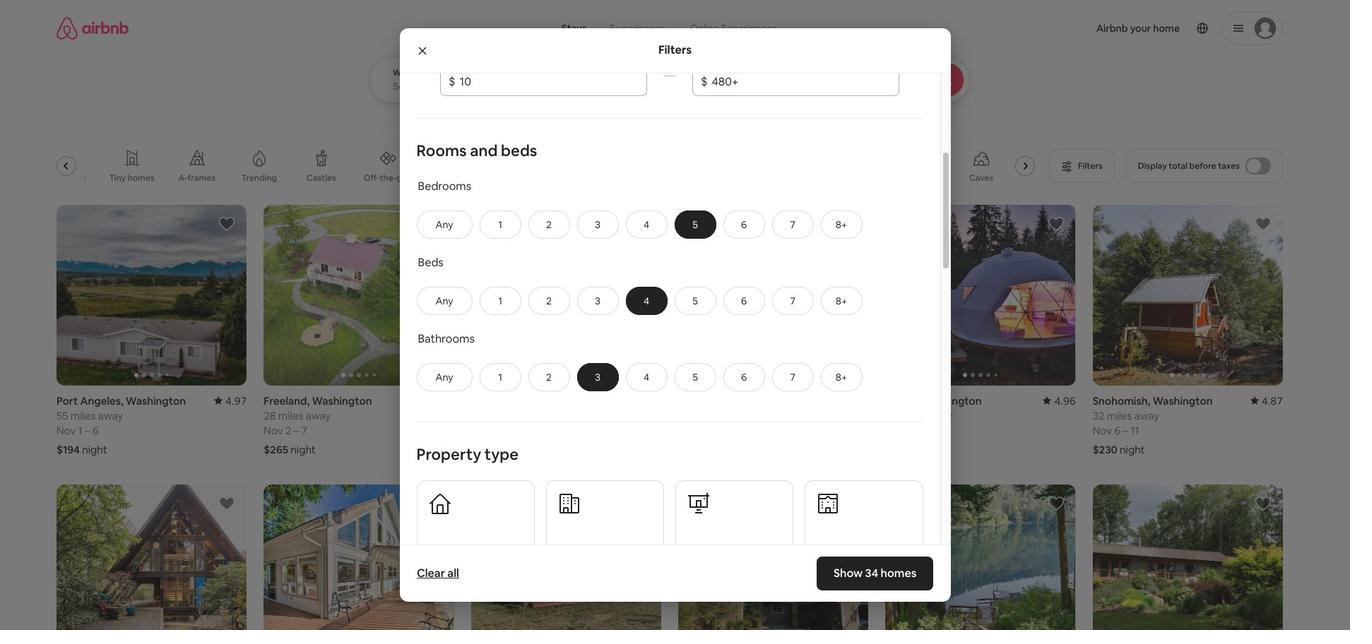 Task type: locate. For each thing, give the bounding box(es) containing it.
2 inside "freeland, washington 28 miles away nov 2 – 7 $265 night"
[[285, 424, 291, 437]]

4 button for bedrooms
[[626, 210, 667, 239]]

0 vertical spatial homes
[[128, 172, 155, 184]]

2 5 from the top
[[693, 294, 698, 307]]

0 vertical spatial 8+ button
[[821, 210, 862, 239]]

none search field containing stays
[[370, 0, 1009, 103]]

add to wishlist: sultan, washington image
[[1048, 215, 1064, 232]]

3 2 button from the top
[[528, 363, 570, 391]]

7 for beds
[[790, 294, 795, 307]]

1 vertical spatial any button
[[416, 287, 472, 315]]

1 vertical spatial 4 button
[[626, 287, 667, 315]]

3
[[595, 218, 601, 231], [595, 294, 601, 307], [595, 371, 601, 384]]

3 washington from the left
[[738, 394, 798, 408]]

1
[[498, 218, 502, 231], [498, 294, 502, 307], [498, 371, 502, 384], [78, 424, 83, 437]]

show
[[834, 566, 863, 581]]

2 vertical spatial 5 button
[[674, 363, 716, 391]]

miles inside 'port angeles, washington 55 miles away nov 1 – 6 $194 night'
[[70, 409, 96, 422]]

1 vertical spatial 6 button
[[723, 287, 765, 315]]

any button down bathrooms
[[416, 363, 472, 391]]

3 7 button from the top
[[772, 363, 814, 391]]

2 button for beds
[[528, 287, 570, 315]]

away up 30
[[927, 409, 952, 422]]

– right 25 at the bottom right of page
[[922, 424, 927, 437]]

2 any from the top
[[436, 294, 453, 307]]

away down woodinville,
[[511, 409, 536, 422]]

2 horizontal spatial nov
[[1093, 424, 1112, 437]]

0 vertical spatial 8+
[[836, 218, 847, 231]]

1 horizontal spatial 34
[[885, 409, 898, 422]]

2 7 button from the top
[[772, 287, 814, 315]]

any for bedrooms
[[436, 218, 453, 231]]

1 8+ button from the top
[[821, 210, 862, 239]]

3 1 button from the top
[[479, 363, 521, 391]]

$ down online
[[701, 74, 708, 89]]

8+ element
[[836, 218, 847, 231], [836, 294, 847, 307], [836, 371, 847, 384]]

washington right "snohomish,"
[[1153, 394, 1213, 408]]

3 button for beds
[[577, 287, 619, 315]]

0 horizontal spatial experiences
[[610, 22, 665, 35]]

snohomish, washington 32 miles away nov 6 – 11 $230 night
[[1093, 394, 1213, 456]]

5 washington from the left
[[534, 394, 594, 408]]

1 vertical spatial 7 button
[[772, 287, 814, 315]]

5 button for bathrooms
[[674, 363, 716, 391]]

national
[[30, 172, 63, 184]]

0 horizontal spatial nov
[[57, 424, 76, 437]]

1 3 from the top
[[595, 218, 601, 231]]

1 vertical spatial 8+
[[836, 294, 847, 307]]

1 away from the left
[[98, 409, 123, 422]]

snohomish,
[[1093, 394, 1150, 408]]

0 vertical spatial 4 button
[[626, 210, 667, 239]]

any element down bathrooms
[[431, 371, 457, 384]]

1 button for beds
[[479, 287, 521, 315]]

3 away from the left
[[720, 409, 745, 422]]

2 $ from the left
[[701, 74, 708, 89]]

0 vertical spatial 8+ element
[[836, 218, 847, 231]]

0 vertical spatial 34
[[885, 409, 898, 422]]

– for nov 6 – 11
[[1123, 424, 1128, 437]]

hoodsport, washington 43 miles away
[[678, 394, 798, 422]]

nov down 28
[[264, 424, 283, 437]]

$285
[[471, 443, 495, 456]]

– down "angeles,"
[[85, 424, 90, 437]]

3 any from the top
[[436, 371, 453, 384]]

stays tab panel
[[370, 57, 1009, 103]]

5.0
[[439, 394, 454, 408], [646, 394, 661, 408]]

1 vertical spatial 3 button
[[577, 287, 619, 315]]

0 vertical spatial 5
[[693, 218, 698, 231]]

miles down hoodsport,
[[693, 409, 718, 422]]

5 away from the left
[[511, 409, 536, 422]]

5 button
[[674, 210, 716, 239], [674, 287, 716, 315], [674, 363, 716, 391]]

2 2 button from the top
[[528, 287, 570, 315]]

2 vertical spatial 1 button
[[479, 363, 521, 391]]

3 4 from the top
[[644, 371, 649, 384]]

2 vertical spatial 7 button
[[772, 363, 814, 391]]

7 button for beds
[[772, 287, 814, 315]]

experiences right online
[[721, 22, 777, 35]]

1 vertical spatial any
[[436, 294, 453, 307]]

1 vertical spatial 3
[[595, 294, 601, 307]]

2 vertical spatial 8+ button
[[821, 363, 862, 391]]

0 horizontal spatial $
[[449, 74, 455, 89]]

washington for snohomish, washington 32 miles away nov 6 – 11 $230 night
[[1153, 394, 1213, 408]]

away inside 'hoodsport, washington 43 miles away'
[[720, 409, 745, 422]]

1 button for bathrooms
[[479, 363, 521, 391]]

1 4 from the top
[[644, 218, 649, 231]]

3 button
[[577, 210, 619, 239], [577, 287, 619, 315], [577, 363, 619, 391]]

2 4.97 out of 5 average rating image from the left
[[836, 394, 869, 408]]

washington for freeland, washington 28 miles away nov 2 – 7 $265 night
[[312, 394, 372, 408]]

any element
[[431, 218, 457, 231], [431, 294, 457, 307], [431, 371, 457, 384]]

any button
[[416, 210, 472, 239], [416, 287, 472, 315], [416, 363, 472, 391]]

away down hoodsport,
[[720, 409, 745, 422]]

night inside "freeland, washington 28 miles away nov 2 – 7 $265 night"
[[291, 443, 316, 456]]

5.0 up property
[[439, 394, 454, 408]]

any down bedrooms
[[436, 218, 453, 231]]

1 horizontal spatial experiences
[[721, 22, 777, 35]]

4 miles from the left
[[900, 409, 925, 422]]

3 4 button from the top
[[626, 363, 667, 391]]

night right $194 at the bottom of page
[[82, 443, 107, 456]]

1 1 button from the top
[[479, 210, 521, 239]]

3 3 button from the top
[[577, 363, 619, 391]]

2 night from the left
[[291, 443, 316, 456]]

1 vertical spatial 5
[[693, 294, 698, 307]]

any up bathrooms
[[436, 294, 453, 307]]

2 vertical spatial 4 button
[[626, 363, 667, 391]]

1 8+ from the top
[[836, 218, 847, 231]]

the-
[[380, 172, 396, 184]]

miles inside 'sultan, washington 34 miles away dec 25 – 30'
[[900, 409, 925, 422]]

2 vertical spatial 3 button
[[577, 363, 619, 391]]

34 inside filters "dialog"
[[865, 566, 878, 581]]

2 3 button from the top
[[577, 287, 619, 315]]

nov for nov 2 – 7
[[264, 424, 283, 437]]

1 any button from the top
[[416, 210, 472, 239]]

6
[[741, 218, 747, 231], [741, 294, 747, 307], [741, 371, 747, 384], [92, 424, 99, 437], [1114, 424, 1121, 437]]

washington inside "freeland, washington 28 miles away nov 2 – 7 $265 night"
[[312, 394, 372, 408]]

8+ button for beds
[[821, 287, 862, 315]]

2 6 button from the top
[[723, 287, 765, 315]]

2 washington from the left
[[312, 394, 372, 408]]

1 for beds
[[498, 294, 502, 307]]

1 vertical spatial 5 button
[[674, 287, 716, 315]]

34
[[885, 409, 898, 422], [865, 566, 878, 581]]

$ right where
[[449, 74, 455, 89]]

0 horizontal spatial 34
[[865, 566, 878, 581]]

1 2 button from the top
[[528, 210, 570, 239]]

2 vertical spatial 2 button
[[528, 363, 570, 391]]

0 horizontal spatial 4.97
[[225, 394, 247, 408]]

0 vertical spatial 3 button
[[577, 210, 619, 239]]

2
[[546, 218, 552, 231], [546, 294, 552, 307], [546, 371, 552, 384], [285, 424, 291, 437]]

experiences up the filters
[[610, 22, 665, 35]]

1 – from the left
[[85, 424, 90, 437]]

2 3 from the top
[[595, 294, 601, 307]]

– inside 'port angeles, washington 55 miles away nov 1 – 6 $194 night'
[[85, 424, 90, 437]]

0 vertical spatial 7 button
[[772, 210, 814, 239]]

property type
[[416, 444, 519, 464]]

any button down bedrooms
[[416, 210, 472, 239]]

0 vertical spatial 3
[[595, 218, 601, 231]]

3 5 button from the top
[[674, 363, 716, 391]]

4.97 left freeland,
[[225, 394, 247, 408]]

group containing national parks
[[30, 138, 1041, 194]]

any
[[436, 218, 453, 231], [436, 294, 453, 307], [436, 371, 453, 384]]

34 up dec
[[885, 409, 898, 422]]

away inside snohomish, washington 32 miles away nov 6 – 11 $230 night
[[1134, 409, 1160, 422]]

away for hoodsport, washington 43 miles away
[[720, 409, 745, 422]]

1 vertical spatial 1 button
[[479, 287, 521, 315]]

freeland, washington 28 miles away nov 2 – 7 $265 night
[[264, 394, 372, 456]]

away up 11
[[1134, 409, 1160, 422]]

Where field
[[393, 80, 577, 93]]

miles down "snohomish,"
[[1107, 409, 1132, 422]]

2 5.0 from the left
[[646, 394, 661, 408]]

0 vertical spatial 4
[[644, 218, 649, 231]]

caves
[[969, 172, 994, 184]]

3 any element from the top
[[431, 371, 457, 384]]

1 horizontal spatial 5.0
[[646, 394, 661, 408]]

1 horizontal spatial 4.97 out of 5 average rating image
[[836, 394, 869, 408]]

8+ for bedrooms
[[836, 218, 847, 231]]

any element for beds
[[431, 294, 457, 307]]

any button up bathrooms
[[416, 287, 472, 315]]

washington
[[126, 394, 186, 408], [312, 394, 372, 408], [738, 394, 798, 408], [922, 394, 982, 408], [534, 394, 594, 408], [1153, 394, 1213, 408]]

2 button
[[528, 210, 570, 239], [528, 287, 570, 315], [528, 363, 570, 391]]

0 vertical spatial any
[[436, 218, 453, 231]]

washington inside 'sultan, washington 34 miles away dec 25 – 30'
[[922, 394, 982, 408]]

2 miles from the left
[[278, 409, 303, 422]]

1 horizontal spatial nov
[[264, 424, 283, 437]]

0 vertical spatial 6 button
[[723, 210, 765, 239]]

miles inside woodinville, washington 13 miles away
[[484, 409, 509, 422]]

2 1 button from the top
[[479, 287, 521, 315]]

32
[[1093, 409, 1105, 422]]

1 miles from the left
[[70, 409, 96, 422]]

1 vertical spatial 4
[[644, 294, 649, 307]]

7 button
[[772, 210, 814, 239], [772, 287, 814, 315], [772, 363, 814, 391]]

1 nov from the left
[[57, 424, 76, 437]]

3 8+ button from the top
[[821, 363, 862, 391]]

1 vertical spatial 34
[[865, 566, 878, 581]]

6 away from the left
[[1134, 409, 1160, 422]]

7 for bedrooms
[[790, 218, 795, 231]]

7
[[790, 218, 795, 231], [790, 294, 795, 307], [790, 371, 795, 384], [301, 424, 307, 437]]

1 washington from the left
[[126, 394, 186, 408]]

2 4 from the top
[[644, 294, 649, 307]]

a-frames
[[178, 172, 216, 184]]

nov inside snohomish, washington 32 miles away nov 6 – 11 $230 night
[[1093, 424, 1112, 437]]

0 horizontal spatial homes
[[128, 172, 155, 184]]

before
[[1189, 160, 1216, 172]]

dec
[[885, 424, 905, 437]]

4 away from the left
[[927, 409, 952, 422]]

port angeles, washington 55 miles away nov 1 – 6 $194 night
[[57, 394, 186, 456]]

away inside "freeland, washington 28 miles away nov 2 – 7 $265 night"
[[306, 409, 331, 422]]

8+
[[836, 218, 847, 231], [836, 294, 847, 307], [836, 371, 847, 384]]

2 vertical spatial 5
[[693, 371, 698, 384]]

$
[[449, 74, 455, 89], [701, 74, 708, 89]]

$ text field
[[460, 75, 639, 89], [712, 75, 891, 89]]

2 – from the left
[[294, 424, 299, 437]]

6 washington from the left
[[1153, 394, 1213, 408]]

2 8+ from the top
[[836, 294, 847, 307]]

0 vertical spatial any button
[[416, 210, 472, 239]]

house
[[428, 542, 462, 557]]

2 experiences from the left
[[721, 22, 777, 35]]

any down bathrooms
[[436, 371, 453, 384]]

any element down bedrooms
[[431, 218, 457, 231]]

– left 11
[[1123, 424, 1128, 437]]

7 button for bathrooms
[[772, 363, 814, 391]]

2 for bathrooms
[[546, 371, 552, 384]]

3 nov from the left
[[1093, 424, 1112, 437]]

5.0 left hoodsport,
[[646, 394, 661, 408]]

1 vertical spatial any element
[[431, 294, 457, 307]]

2 vertical spatial 3
[[595, 371, 601, 384]]

nov down 32
[[1093, 424, 1112, 437]]

6 button for beds
[[723, 287, 765, 315]]

6 button
[[723, 210, 765, 239], [723, 287, 765, 315], [723, 363, 765, 391]]

2 5 button from the top
[[674, 287, 716, 315]]

washington inside woodinville, washington 13 miles away
[[534, 394, 594, 408]]

4 button for bathrooms
[[626, 363, 667, 391]]

–
[[85, 424, 90, 437], [294, 424, 299, 437], [922, 424, 927, 437], [1123, 424, 1128, 437]]

homes right tiny
[[128, 172, 155, 184]]

4 button
[[626, 210, 667, 239], [626, 287, 667, 315], [626, 363, 667, 391]]

night inside snohomish, washington 32 miles away nov 6 – 11 $230 night
[[1120, 443, 1145, 456]]

1 3 button from the top
[[577, 210, 619, 239]]

night right $265
[[291, 443, 316, 456]]

34 right 'show' at the right bottom of the page
[[865, 566, 878, 581]]

1 night from the left
[[82, 443, 107, 456]]

– inside snohomish, washington 32 miles away nov 6 – 11 $230 night
[[1123, 424, 1128, 437]]

trending
[[241, 172, 277, 184]]

4.97 out of 5 average rating image left sultan, on the right of page
[[836, 394, 869, 408]]

away inside 'sultan, washington 34 miles away dec 25 – 30'
[[927, 409, 952, 422]]

4.97
[[225, 394, 247, 408], [847, 394, 869, 408]]

away down "angeles,"
[[98, 409, 123, 422]]

3 any button from the top
[[416, 363, 472, 391]]

miles down freeland,
[[278, 409, 303, 422]]

1 experiences from the left
[[610, 22, 665, 35]]

6 for bedrooms
[[741, 218, 747, 231]]

1 any element from the top
[[431, 218, 457, 231]]

1 5 button from the top
[[674, 210, 716, 239]]

1 any from the top
[[436, 218, 453, 231]]

4
[[644, 218, 649, 231], [644, 294, 649, 307], [644, 371, 649, 384]]

taxes
[[1218, 160, 1240, 172]]

1 vertical spatial 8+ element
[[836, 294, 847, 307]]

away inside woodinville, washington 13 miles away
[[511, 409, 536, 422]]

7 inside "freeland, washington 28 miles away nov 2 – 7 $265 night"
[[301, 424, 307, 437]]

0 vertical spatial 5 button
[[674, 210, 716, 239]]

1 for bathrooms
[[498, 371, 502, 384]]

washington right woodinville,
[[534, 394, 594, 408]]

any button for bathrooms
[[416, 363, 472, 391]]

2 8+ element from the top
[[836, 294, 847, 307]]

0 vertical spatial 2 button
[[528, 210, 570, 239]]

away for sultan, washington 34 miles away dec 25 – 30
[[927, 409, 952, 422]]

4 for bedrooms
[[644, 218, 649, 231]]

miles right 55
[[70, 409, 96, 422]]

3 5 from the top
[[693, 371, 698, 384]]

4.96 out of 5 average rating image
[[1043, 394, 1076, 408]]

2 vertical spatial any
[[436, 371, 453, 384]]

1 horizontal spatial 4.97
[[847, 394, 869, 408]]

4.97 out of 5 average rating image left freeland,
[[214, 394, 247, 408]]

1 vertical spatial 8+ button
[[821, 287, 862, 315]]

3 – from the left
[[922, 424, 927, 437]]

3 miles from the left
[[693, 409, 718, 422]]

1 $ from the left
[[449, 74, 455, 89]]

8+ button
[[821, 210, 862, 239], [821, 287, 862, 315], [821, 363, 862, 391]]

homes right 'show' at the right bottom of the page
[[881, 566, 917, 581]]

43
[[678, 409, 690, 422]]

5 miles from the left
[[484, 409, 509, 422]]

sultan, washington 34 miles away dec 25 – 30
[[885, 394, 982, 437]]

6 miles from the left
[[1107, 409, 1132, 422]]

1 7 button from the top
[[772, 210, 814, 239]]

4.97 out of 5 average rating image
[[214, 394, 247, 408], [836, 394, 869, 408]]

13
[[471, 409, 481, 422]]

parks
[[65, 172, 87, 184]]

miles for snohomish, washington 32 miles away nov 6 – 11 $230 night
[[1107, 409, 1132, 422]]

– inside 'sultan, washington 34 miles away dec 25 – 30'
[[922, 424, 927, 437]]

1 horizontal spatial homes
[[881, 566, 917, 581]]

3 8+ element from the top
[[836, 371, 847, 384]]

washington inside 'hoodsport, washington 43 miles away'
[[738, 394, 798, 408]]

miles inside snohomish, washington 32 miles away nov 6 – 11 $230 night
[[1107, 409, 1132, 422]]

1 button
[[479, 210, 521, 239], [479, 287, 521, 315], [479, 363, 521, 391]]

0 horizontal spatial 5.0
[[439, 394, 454, 408]]

port
[[57, 394, 78, 408]]

2 nov from the left
[[264, 424, 283, 437]]

2 8+ button from the top
[[821, 287, 862, 315]]

nov
[[57, 424, 76, 437], [264, 424, 283, 437], [1093, 424, 1112, 437]]

hoodsport,
[[678, 394, 736, 408]]

2 any element from the top
[[431, 294, 457, 307]]

2 vertical spatial 8+ element
[[836, 371, 847, 384]]

– inside "freeland, washington 28 miles away nov 2 – 7 $265 night"
[[294, 424, 299, 437]]

4 night from the left
[[1120, 443, 1145, 456]]

night right $285 at bottom
[[498, 443, 523, 456]]

2 button for bedrooms
[[528, 210, 570, 239]]

1 6 button from the top
[[723, 210, 765, 239]]

away down freeland,
[[306, 409, 331, 422]]

washington right freeland,
[[312, 394, 372, 408]]

away
[[98, 409, 123, 422], [306, 409, 331, 422], [720, 409, 745, 422], [927, 409, 952, 422], [511, 409, 536, 422], [1134, 409, 1160, 422]]

None search field
[[370, 0, 1009, 103]]

washington inside snohomish, washington 32 miles away nov 6 – 11 $230 night
[[1153, 394, 1213, 408]]

amazing
[[435, 172, 470, 184]]

miles inside 'hoodsport, washington 43 miles away'
[[693, 409, 718, 422]]

any element up bathrooms
[[431, 294, 457, 307]]

0 vertical spatial any element
[[431, 218, 457, 231]]

away for snohomish, washington 32 miles away nov 6 – 11 $230 night
[[1134, 409, 1160, 422]]

miles for hoodsport, washington 43 miles away
[[693, 409, 718, 422]]

0 vertical spatial 1 button
[[479, 210, 521, 239]]

3 6 button from the top
[[723, 363, 765, 391]]

miles down woodinville,
[[484, 409, 509, 422]]

$230
[[1093, 443, 1118, 456]]

a-
[[178, 172, 188, 184]]

show 34 homes link
[[817, 557, 934, 591]]

7 for bathrooms
[[790, 371, 795, 384]]

frames
[[188, 172, 216, 184]]

1 vertical spatial 2 button
[[528, 287, 570, 315]]

1 4 button from the top
[[626, 210, 667, 239]]

washington up 30
[[922, 394, 982, 408]]

nov for nov 6 – 11
[[1093, 424, 1112, 437]]

0 horizontal spatial $ text field
[[460, 75, 639, 89]]

4 washington from the left
[[922, 394, 982, 408]]

washington right hoodsport,
[[738, 394, 798, 408]]

clear all button
[[409, 560, 466, 588]]

nov inside "freeland, washington 28 miles away nov 2 – 7 $265 night"
[[264, 424, 283, 437]]

7 button for bedrooms
[[772, 210, 814, 239]]

4.97 left sultan, on the right of page
[[847, 394, 869, 408]]

3 8+ from the top
[[836, 371, 847, 384]]

night down 11
[[1120, 443, 1145, 456]]

washington for hoodsport, washington 43 miles away
[[738, 394, 798, 408]]

night
[[82, 443, 107, 456], [291, 443, 316, 456], [498, 443, 523, 456], [1120, 443, 1145, 456]]

away for woodinville, washington 13 miles away
[[511, 409, 536, 422]]

1 horizontal spatial $
[[701, 74, 708, 89]]

– down freeland,
[[294, 424, 299, 437]]

2 away from the left
[[306, 409, 331, 422]]

1 8+ element from the top
[[836, 218, 847, 231]]

off-
[[364, 172, 380, 184]]

4 for bathrooms
[[644, 371, 649, 384]]

nov down 55
[[57, 424, 76, 437]]

2 vertical spatial 8+
[[836, 371, 847, 384]]

0 horizontal spatial 4.97 out of 5 average rating image
[[214, 394, 247, 408]]

2 any button from the top
[[416, 287, 472, 315]]

2 vertical spatial any button
[[416, 363, 472, 391]]

55
[[57, 409, 68, 422]]

group
[[30, 138, 1041, 194], [57, 205, 247, 386], [264, 205, 454, 386], [471, 205, 661, 386], [678, 205, 869, 386], [885, 205, 1076, 386], [1093, 205, 1283, 386], [57, 485, 247, 630], [264, 485, 454, 630], [471, 485, 661, 630], [678, 485, 869, 630], [885, 485, 1076, 630], [1093, 485, 1283, 630]]

4 – from the left
[[1123, 424, 1128, 437]]

1 vertical spatial homes
[[881, 566, 917, 581]]

washington right "angeles,"
[[126, 394, 186, 408]]

miles up 25 at the bottom right of page
[[900, 409, 925, 422]]

experiences
[[610, 22, 665, 35], [721, 22, 777, 35]]

2 button for bathrooms
[[528, 363, 570, 391]]

bathrooms
[[418, 331, 475, 346]]

30
[[929, 424, 942, 437]]

rooms and beds
[[416, 140, 537, 160]]

washington inside 'port angeles, washington 55 miles away nov 1 – 6 $194 night'
[[126, 394, 186, 408]]

2 vertical spatial 4
[[644, 371, 649, 384]]

miles inside "freeland, washington 28 miles away nov 2 – 7 $265 night"
[[278, 409, 303, 422]]

2 vertical spatial any element
[[431, 371, 457, 384]]

2 vertical spatial 6 button
[[723, 363, 765, 391]]

add to wishlist: seattle, washington image
[[219, 495, 235, 512]]

5.0 out of 5 average rating image
[[635, 394, 661, 408]]

5 for beds
[[693, 294, 698, 307]]

type
[[485, 444, 519, 464]]

1 horizontal spatial $ text field
[[712, 75, 891, 89]]

grid
[[396, 172, 412, 184]]



Task type: describe. For each thing, give the bounding box(es) containing it.
away for freeland, washington 28 miles away nov 2 – 7 $265 night
[[306, 409, 331, 422]]

display
[[1138, 160, 1167, 172]]

28
[[264, 409, 276, 422]]

2 4.97 from the left
[[847, 394, 869, 408]]

add to wishlist: hoodsport, washington image
[[840, 215, 857, 232]]

1 5.0 from the left
[[439, 394, 454, 408]]

add to wishlist: port angeles, washington image
[[219, 215, 235, 232]]

homes inside show 34 homes link
[[881, 566, 917, 581]]

6 inside snohomish, washington 32 miles away nov 6 – 11 $230 night
[[1114, 424, 1121, 437]]

display total before taxes
[[1138, 160, 1240, 172]]

rooms
[[416, 140, 467, 160]]

3 3 from the top
[[595, 371, 601, 384]]

property
[[416, 444, 481, 464]]

filters dialog
[[400, 0, 951, 602]]

add to wishlist: snoqualmie, washington image
[[840, 495, 857, 512]]

5 button for beds
[[674, 287, 716, 315]]

display total before taxes button
[[1126, 149, 1283, 183]]

woodinville,
[[471, 394, 532, 408]]

national parks
[[30, 172, 87, 184]]

filters
[[658, 43, 692, 58]]

hotel
[[817, 542, 846, 557]]

8+ for bathrooms
[[836, 371, 847, 384]]

add to wishlist: brinnon, washington image
[[426, 495, 443, 512]]

2 for beds
[[546, 294, 552, 307]]

miles for sultan, washington 34 miles away dec 25 – 30
[[900, 409, 925, 422]]

3 for beds
[[595, 294, 601, 307]]

experiences button
[[598, 14, 678, 42]]

6 button for bathrooms
[[723, 363, 765, 391]]

8+ button for bathrooms
[[821, 363, 862, 391]]

clear all
[[416, 566, 459, 581]]

add to wishlist: quilcene, washington image
[[1255, 495, 1272, 512]]

– for nov 2 – 7
[[294, 424, 299, 437]]

online experiences link
[[678, 14, 789, 42]]

2 4 button from the top
[[626, 287, 667, 315]]

freeland,
[[264, 394, 310, 408]]

1 4.97 out of 5 average rating image from the left
[[214, 394, 247, 408]]

washington for woodinville, washington 13 miles away
[[534, 394, 594, 408]]

11
[[1130, 424, 1139, 437]]

add to wishlist: freeland, washington image
[[426, 215, 443, 232]]

off-the-grid
[[364, 172, 412, 184]]

any for bathrooms
[[436, 371, 453, 384]]

washington for sultan, washington 34 miles away dec 25 – 30
[[922, 394, 982, 408]]

stays button
[[550, 14, 598, 42]]

4.87 out of 5 average rating image
[[1250, 394, 1283, 408]]

4.87
[[1262, 394, 1283, 408]]

8+ element for beds
[[836, 294, 847, 307]]

6 button for bedrooms
[[723, 210, 765, 239]]

$285 night
[[471, 443, 523, 456]]

2 for bedrooms
[[546, 218, 552, 231]]

and
[[470, 140, 498, 160]]

6 for bathrooms
[[741, 371, 747, 384]]

sultan,
[[885, 394, 919, 408]]

any element for bathrooms
[[431, 371, 457, 384]]

hotel button
[[805, 480, 923, 569]]

add to wishlist: enumclaw, washington image
[[1048, 495, 1064, 512]]

miles for freeland, washington 28 miles away nov 2 – 7 $265 night
[[278, 409, 303, 422]]

guesthouse
[[687, 542, 752, 557]]

3 for bedrooms
[[595, 218, 601, 231]]

1 inside 'port angeles, washington 55 miles away nov 1 – 6 $194 night'
[[78, 424, 83, 437]]

beds
[[418, 255, 444, 270]]

show 34 homes
[[834, 566, 917, 581]]

add to wishlist: woodinville, washington image
[[633, 215, 650, 232]]

beds
[[501, 140, 537, 160]]

25
[[908, 424, 919, 437]]

1 for bedrooms
[[498, 218, 502, 231]]

– for dec 25 – 30
[[922, 424, 927, 437]]

any button for beds
[[416, 287, 472, 315]]

8+ element for bathrooms
[[836, 371, 847, 384]]

5 for bathrooms
[[693, 371, 698, 384]]

experiences inside button
[[610, 22, 665, 35]]

miles for woodinville, washington 13 miles away
[[484, 409, 509, 422]]

what can we help you find? tab list
[[550, 14, 678, 42]]

away inside 'port angeles, washington 55 miles away nov 1 – 6 $194 night'
[[98, 409, 123, 422]]

apartment button
[[546, 480, 664, 569]]

angeles,
[[80, 394, 124, 408]]

any button for bedrooms
[[416, 210, 472, 239]]

1 4.97 from the left
[[225, 394, 247, 408]]

8+ for beds
[[836, 294, 847, 307]]

6 for beds
[[741, 294, 747, 307]]

castles
[[307, 172, 336, 184]]

profile element
[[811, 0, 1283, 57]]

pools
[[472, 172, 494, 184]]

1 button for bedrooms
[[479, 210, 521, 239]]

nov inside 'port angeles, washington 55 miles away nov 1 – 6 $194 night'
[[57, 424, 76, 437]]

all
[[447, 566, 459, 581]]

add to wishlist: snohomish, washington image
[[1255, 215, 1272, 232]]

8+ button for bedrooms
[[821, 210, 862, 239]]

3 button for bedrooms
[[577, 210, 619, 239]]

1 5 from the top
[[693, 218, 698, 231]]

tiny homes
[[109, 172, 155, 184]]

2 $ text field from the left
[[712, 75, 891, 89]]

guesthouse button
[[675, 480, 794, 569]]

house button
[[416, 480, 535, 569]]

34 inside 'sultan, washington 34 miles away dec 25 – 30'
[[885, 409, 898, 422]]

night inside 'port angeles, washington 55 miles away nov 1 – 6 $194 night'
[[82, 443, 107, 456]]

1 $ text field from the left
[[460, 75, 639, 89]]

3 night from the left
[[498, 443, 523, 456]]

online experiences
[[690, 22, 777, 35]]

where
[[393, 67, 420, 78]]

woodinville, washington 13 miles away
[[471, 394, 594, 422]]

total
[[1169, 160, 1188, 172]]

stays
[[562, 22, 587, 35]]

tiny
[[109, 172, 126, 184]]

$194
[[57, 443, 80, 456]]

8+ element for bedrooms
[[836, 218, 847, 231]]

bedrooms
[[418, 179, 471, 193]]

any for beds
[[436, 294, 453, 307]]

6 inside 'port angeles, washington 55 miles away nov 1 – 6 $194 night'
[[92, 424, 99, 437]]

apartment
[[558, 542, 617, 557]]

amazing pools
[[435, 172, 494, 184]]

clear
[[416, 566, 445, 581]]

any element for bedrooms
[[431, 218, 457, 231]]

online
[[690, 22, 719, 35]]

$265
[[264, 443, 288, 456]]

4.96
[[1054, 394, 1076, 408]]



Task type: vqa. For each thing, say whether or not it's contained in the screenshot.
2nd miles from right
yes



